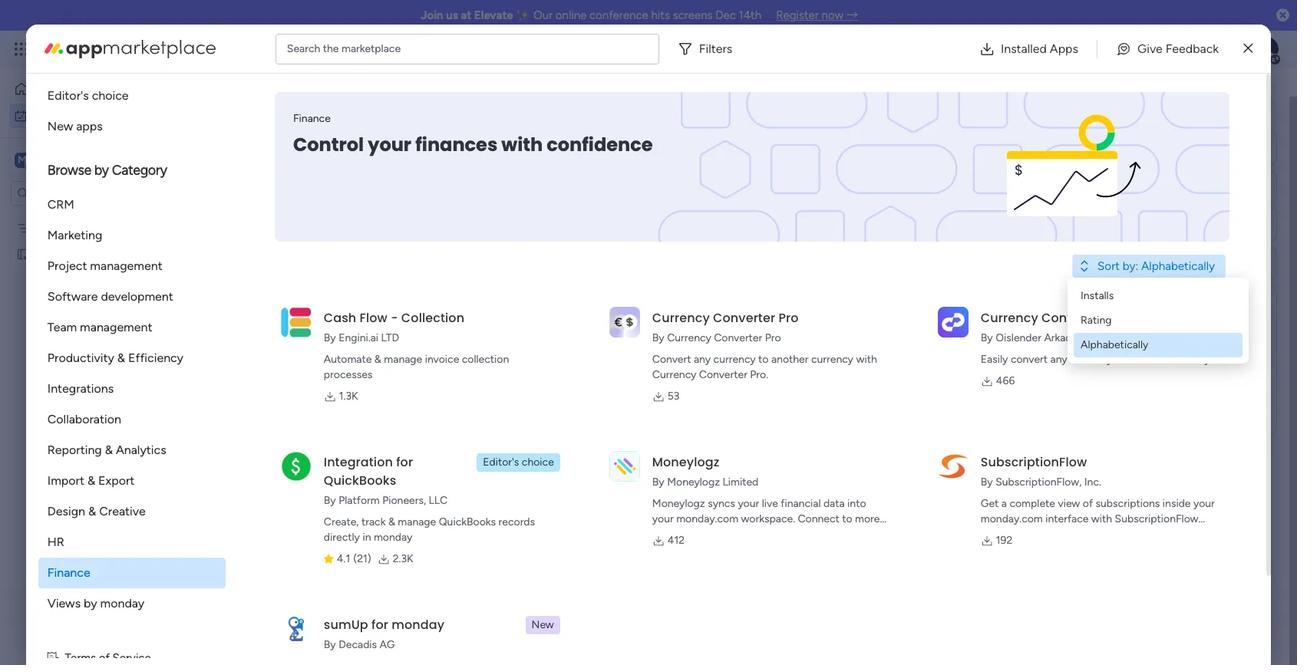 Task type: locate. For each thing, give the bounding box(es) containing it.
week
[[290, 329, 326, 349], [293, 385, 329, 404]]

work up home button
[[124, 40, 152, 58]]

for up pioneers,
[[396, 454, 413, 472]]

apps image
[[1130, 41, 1145, 57]]

choice up my work button
[[92, 88, 129, 103]]

editor's up records
[[483, 456, 519, 469]]

work inside button
[[51, 109, 75, 122]]

board
[[53, 222, 81, 235]]

1 vertical spatial with
[[857, 353, 878, 366]]

app logo image
[[281, 307, 312, 338], [610, 307, 640, 338], [938, 307, 969, 338], [281, 451, 312, 482], [610, 451, 640, 482], [938, 451, 969, 482], [281, 614, 312, 645]]

finance
[[293, 112, 331, 125], [47, 566, 90, 581]]

your inside finance control your finances with confidence
[[368, 132, 412, 157]]

give feedback button
[[1104, 33, 1232, 64]]

jacob simon image
[[1255, 37, 1279, 61]]

alphabetically down "working on it"
[[1142, 259, 1216, 273]]

column up date column
[[1042, 218, 1080, 232]]

at
[[461, 8, 472, 22]]

editor's
[[47, 88, 89, 103], [483, 456, 519, 469]]

people down choose
[[1008, 142, 1041, 155]]

the
[[323, 42, 339, 55], [1039, 110, 1055, 123]]

finance up control
[[293, 112, 331, 125]]

0 horizontal spatial new
[[47, 119, 73, 134]]

app logo image for currency convertor
[[938, 307, 969, 338]]

None search field
[[227, 123, 371, 147]]

1 horizontal spatial customize
[[1014, 78, 1080, 95]]

my inside list box
[[36, 222, 51, 235]]

1 horizontal spatial a
[[1002, 498, 1008, 511]]

a inside 'main content'
[[317, 495, 326, 515]]

management for project management
[[90, 259, 163, 273]]

1 vertical spatial new
[[532, 619, 554, 632]]

& inside automate & manage invoice collection processes
[[375, 353, 382, 366]]

automate & manage invoice collection processes
[[324, 353, 509, 382]]

workspace
[[65, 152, 126, 167]]

my down see plans button
[[230, 89, 266, 124]]

1 horizontal spatial with
[[857, 353, 878, 366]]

editor's choice
[[47, 88, 129, 103], [483, 456, 554, 469]]

group for group title
[[822, 224, 850, 236]]

another inside convert any currency to another currency with currency converter pro.
[[772, 353, 809, 366]]

create,
[[324, 516, 359, 529]]

date up priority column at the top right of the page
[[1008, 257, 1031, 270]]

another down we
[[1128, 353, 1166, 366]]

0 horizontal spatial work
[[51, 109, 75, 122]]

my down home
[[34, 109, 49, 122]]

dapulse x slim image
[[1244, 40, 1253, 58]]

see
[[269, 42, 287, 55]]

0 vertical spatial choice
[[92, 88, 129, 103]]

monday up 2.3k
[[374, 531, 413, 544]]

development
[[101, 290, 173, 304]]

0 vertical spatial editor's
[[47, 88, 89, 103]]

installed
[[1001, 41, 1047, 56]]

editor's choice up my work button
[[47, 88, 129, 103]]

1 vertical spatial group
[[822, 224, 850, 236]]

items down 'processes'
[[353, 389, 379, 402]]

collaboration
[[47, 412, 121, 427]]

moneylogz left limited
[[667, 476, 720, 489]]

search image
[[352, 129, 365, 141]]

a
[[317, 495, 326, 515], [1002, 498, 1008, 511]]

0 vertical spatial people
[[1008, 142, 1041, 155]]

first board group
[[1008, 356, 1265, 409]]

my left the board
[[36, 222, 51, 235]]

the left boards,
[[1039, 110, 1055, 123]]

0 horizontal spatial customize
[[514, 128, 566, 141]]

pro.
[[751, 369, 769, 382]]

& left export
[[87, 474, 95, 488]]

first inside heading
[[1011, 358, 1032, 371]]

to right like on the right top of page
[[1242, 110, 1252, 123]]

for inside integration for quickbooks
[[396, 454, 413, 472]]

any down arkadi
[[1051, 353, 1068, 366]]

0 horizontal spatial finance
[[47, 566, 90, 581]]

0 vertical spatial editor's choice
[[47, 88, 129, 103]]

finance for finance control your finances with confidence
[[293, 112, 331, 125]]

any
[[694, 353, 711, 366], [1051, 353, 1068, 366]]

status down boards on the right of the page
[[1008, 218, 1039, 232]]

inside
[[1163, 498, 1191, 511]]

with inside get a complete view of subscriptions inside your monday.com interface with subscriptionflow app
[[1092, 513, 1113, 526]]

alphabetically up easily convert any currency to another currency at the right of page
[[1081, 339, 1149, 352]]

cash flow - collection by engini.ai ltd
[[324, 309, 465, 345]]

2 vertical spatial management
[[80, 320, 152, 335]]

first board for first board group
[[1011, 358, 1063, 371]]

integration
[[324, 454, 393, 472]]

to down should
[[1116, 353, 1126, 366]]

1 horizontal spatial work
[[124, 40, 152, 58]]

later
[[259, 440, 293, 459]]

1 horizontal spatial people
[[1008, 142, 1041, 155]]

group
[[846, 191, 876, 204], [822, 224, 850, 236]]

export
[[98, 474, 135, 488]]

with inside finance control your finances with confidence
[[502, 132, 543, 157]]

shareable board image
[[16, 247, 31, 261]]

0 horizontal spatial any
[[694, 353, 711, 366]]

2 vertical spatial with
[[1092, 513, 1113, 526]]

0 horizontal spatial first board
[[36, 248, 88, 261]]

0 horizontal spatial people
[[960, 191, 992, 204]]

group left title
[[822, 224, 850, 236]]

your
[[368, 132, 412, 157], [1194, 498, 1216, 511]]

1 vertical spatial for
[[372, 617, 389, 634]]

another down currency converter pro by currency converter pro
[[772, 353, 809, 366]]

views by monday
[[47, 597, 145, 611]]

1 image
[[1074, 31, 1087, 49]]

to up pro.
[[759, 353, 769, 366]]

notifications image
[[1028, 41, 1044, 57]]

option
[[0, 214, 196, 217]]

0 vertical spatial first
[[642, 223, 663, 237]]

1 horizontal spatial editor's
[[483, 456, 519, 469]]

people left boards on the right of the page
[[960, 191, 992, 204]]

interface
[[1046, 513, 1089, 526]]

Search in workspace field
[[32, 184, 128, 202]]

board inside list box
[[60, 248, 88, 261]]

1 horizontal spatial first board
[[642, 223, 694, 237]]

a right get
[[1002, 498, 1008, 511]]

for up ag
[[372, 617, 389, 634]]

1 vertical spatial week
[[293, 385, 329, 404]]

2 vertical spatial first
[[1011, 358, 1032, 371]]

with
[[502, 132, 543, 157], [857, 353, 878, 366], [1092, 513, 1113, 526]]

& down ltd
[[375, 353, 382, 366]]

title
[[852, 224, 872, 236]]

week for next
[[293, 385, 329, 404]]

0 horizontal spatial with
[[502, 132, 543, 157]]

by right views
[[84, 597, 97, 611]]

the right search
[[323, 42, 339, 55]]

0 vertical spatial group
[[846, 191, 876, 204]]

date
[[330, 495, 362, 515]]

installed apps
[[1001, 41, 1079, 56]]

main
[[35, 152, 62, 167]]

select product image
[[14, 41, 29, 57]]

first
[[642, 223, 663, 237], [36, 248, 57, 261], [1011, 358, 1032, 371]]

items up without a date / 0 items
[[317, 445, 344, 458]]

2 horizontal spatial to
[[1242, 110, 1252, 123]]

0 vertical spatial the
[[323, 42, 339, 55]]

convert
[[653, 353, 692, 366]]

currency converter pro by currency converter pro
[[653, 309, 799, 345]]

first inside list box
[[36, 248, 57, 261]]

1 vertical spatial choice
[[522, 456, 554, 469]]

& for manage
[[375, 353, 382, 366]]

0 up automate
[[341, 334, 348, 347]]

a inside get a complete view of subscriptions inside your monday.com interface with subscriptionflow app
[[1002, 498, 1008, 511]]

1 another from the left
[[772, 353, 809, 366]]

1 vertical spatial customize
[[514, 128, 566, 141]]

0 horizontal spatial date
[[1008, 257, 1031, 270]]

1 horizontal spatial choice
[[522, 456, 554, 469]]

1 vertical spatial alphabetically
[[1081, 339, 1149, 352]]

1 horizontal spatial new
[[532, 619, 554, 632]]

0 horizontal spatial your
[[368, 132, 412, 157]]

monday right views
[[100, 597, 145, 611]]

date for date column
[[1008, 257, 1031, 270]]

0 vertical spatial moneylogz
[[653, 454, 720, 472]]

moneylogz down 53
[[653, 454, 720, 472]]

efficiency
[[128, 351, 184, 366]]

integrations
[[47, 382, 114, 396]]

subscriptionflow inside get a complete view of subscriptions inside your monday.com interface with subscriptionflow app
[[1115, 513, 1199, 526]]

1 vertical spatial finance
[[47, 566, 90, 581]]

0 vertical spatial with
[[502, 132, 543, 157]]

1 vertical spatial date
[[1008, 257, 1031, 270]]

1 vertical spatial manage
[[398, 516, 436, 529]]

editor's choice up records
[[483, 456, 554, 469]]

0 vertical spatial week
[[290, 329, 326, 349]]

4.1
[[337, 553, 350, 566]]

date for date
[[1064, 191, 1087, 204]]

1 horizontal spatial finance
[[293, 112, 331, 125]]

my up boards,
[[1083, 78, 1101, 95]]

first board inside group
[[1011, 358, 1063, 371]]

app logo image for moneylogz
[[610, 451, 640, 482]]

reporting
[[47, 443, 102, 458]]

now
[[822, 8, 844, 22]]

home
[[35, 82, 65, 95]]

management for team management
[[80, 320, 152, 335]]

4 currency from the left
[[1168, 353, 1211, 366]]

workspace image
[[15, 152, 30, 169]]

work
[[124, 40, 152, 58], [51, 109, 75, 122]]

0 vertical spatial quickbooks
[[324, 472, 397, 490]]

0 up track
[[377, 500, 383, 513]]

0 horizontal spatial another
[[772, 353, 809, 366]]

0 horizontal spatial first
[[36, 248, 57, 261]]

1 vertical spatial pro
[[765, 332, 781, 345]]

menu menu
[[1074, 284, 1243, 358]]

2 vertical spatial converter
[[699, 369, 748, 382]]

0 vertical spatial new
[[47, 119, 73, 134]]

1 any from the left
[[694, 353, 711, 366]]

/ down the cash
[[330, 329, 337, 349]]

0 inside this week / 0 items
[[341, 334, 348, 347]]

design & creative
[[47, 505, 146, 519]]

sumup
[[324, 617, 368, 634]]

subscriptionflow,
[[996, 476, 1082, 489]]

1 horizontal spatial your
[[1194, 498, 1216, 511]]

customize inside button
[[514, 128, 566, 141]]

feedback
[[1166, 41, 1220, 56]]

customize
[[1014, 78, 1080, 95], [514, 128, 566, 141]]

work left apps
[[51, 109, 75, 122]]

board inside the "first board" heading
[[1035, 358, 1063, 371]]

reporting & analytics
[[47, 443, 166, 458]]

currency convertor by oislender arkadi
[[981, 309, 1105, 345]]

0 horizontal spatial to
[[759, 353, 769, 366]]

to inside convert any currency to another currency with currency converter pro.
[[759, 353, 769, 366]]

list box
[[0, 212, 196, 475]]

home button
[[9, 77, 165, 101]]

and
[[1139, 110, 1156, 123]]

we
[[1152, 329, 1165, 342]]

us
[[446, 8, 458, 22]]

0 vertical spatial subscriptionflow
[[981, 454, 1088, 472]]

manage
[[384, 353, 423, 366], [398, 516, 436, 529]]

0 vertical spatial manage
[[384, 353, 423, 366]]

priority down convertor
[[1041, 329, 1075, 342]]

group up title
[[846, 191, 876, 204]]

finance control your finances with confidence
[[293, 112, 653, 157]]

1 horizontal spatial quickbooks
[[439, 516, 496, 529]]

customize for customize my work
[[1014, 78, 1080, 95]]

19
[[1060, 223, 1070, 235]]

register now → link
[[776, 8, 858, 22]]

inc.
[[1085, 476, 1102, 489]]

limited
[[723, 476, 759, 489]]

0 vertical spatial first board
[[642, 223, 694, 237]]

manage down pioneers,
[[398, 516, 436, 529]]

0 horizontal spatial editor's
[[47, 88, 89, 103]]

column for date column
[[1034, 257, 1071, 270]]

column down "19"
[[1034, 257, 1071, 270]]

1 horizontal spatial first
[[642, 223, 663, 237]]

a for without
[[317, 495, 326, 515]]

first board for first board link
[[642, 223, 694, 237]]

manage down ltd
[[384, 353, 423, 366]]

my inside button
[[34, 109, 49, 122]]

week right next
[[293, 385, 329, 404]]

subscriptionflow up subscriptionflow,
[[981, 454, 1088, 472]]

convertor
[[1042, 309, 1105, 327]]

& up export
[[105, 443, 113, 458]]

1 vertical spatial work
[[51, 109, 75, 122]]

by up search in workspace field
[[94, 162, 109, 179]]

a for get
[[1002, 498, 1008, 511]]

1 vertical spatial first
[[36, 248, 57, 261]]

converter inside convert any currency to another currency with currency converter pro.
[[699, 369, 748, 382]]

0 vertical spatial date
[[1064, 191, 1087, 204]]

by
[[94, 162, 109, 179], [84, 597, 97, 611]]

items right done
[[457, 128, 484, 141]]

2 horizontal spatial first
[[1011, 358, 1032, 371]]

column
[[1042, 218, 1080, 232], [1034, 257, 1071, 270], [1045, 294, 1083, 307], [1077, 329, 1115, 342]]

finance inside finance control your finances with confidence
[[293, 112, 331, 125]]

subscriptionflow down inside
[[1115, 513, 1199, 526]]

any right convert
[[694, 353, 711, 366]]

work for my
[[51, 109, 75, 122]]

0 vertical spatial customize
[[1014, 78, 1080, 95]]

Filter dashboard by text search field
[[227, 123, 371, 147]]

search everything image
[[1167, 41, 1183, 57]]

0 right "later"
[[308, 445, 314, 458]]

column up convertor
[[1045, 294, 1083, 307]]

1
[[274, 223, 279, 236]]

board inside first board link
[[666, 223, 694, 237]]

0 vertical spatial finance
[[293, 112, 331, 125]]

priority up currency convertor by oislender arkadi
[[1008, 294, 1043, 307]]

items inside this week / 0 items
[[350, 334, 377, 347]]

quickbooks down llc
[[439, 516, 496, 529]]

1 horizontal spatial any
[[1051, 353, 1068, 366]]

people
[[1008, 142, 1041, 155], [960, 191, 992, 204]]

choose the boards, columns and people you'd like to see
[[999, 110, 1272, 123]]

quickbooks inside integration for quickbooks
[[324, 472, 397, 490]]

manage inside create, track & manage quickbooks records directly in monday
[[398, 516, 436, 529]]

finance up views
[[47, 566, 90, 581]]

1 horizontal spatial the
[[1039, 110, 1055, 123]]

invite members image
[[1096, 41, 1111, 57]]

1 vertical spatial status
[[1008, 218, 1039, 232]]

0 horizontal spatial quickbooks
[[324, 472, 397, 490]]

1 horizontal spatial editor's choice
[[483, 456, 554, 469]]

& right design
[[88, 505, 96, 519]]

work up 'columns'
[[1104, 78, 1135, 95]]

filters button
[[672, 33, 745, 64]]

import
[[47, 474, 84, 488]]

your right inside
[[1194, 498, 1216, 511]]

by inside 'moneylogz by moneylogz limited'
[[653, 476, 665, 489]]

customize my work
[[1014, 78, 1135, 95]]

sort by: alphabetically button
[[1073, 255, 1226, 278]]

0 horizontal spatial a
[[317, 495, 326, 515]]

work
[[1104, 78, 1135, 95], [272, 89, 333, 124]]

& left efficiency
[[117, 351, 125, 366]]

your right search "image"
[[368, 132, 412, 157]]

quickbooks down integration
[[324, 472, 397, 490]]

items down flow
[[350, 334, 377, 347]]

1 vertical spatial by
[[84, 597, 97, 611]]

0 horizontal spatial status
[[1008, 218, 1039, 232]]

choice up records
[[522, 456, 554, 469]]

work up control
[[272, 89, 333, 124]]

get
[[981, 498, 999, 511]]

view
[[1059, 498, 1081, 511]]

0 vertical spatial priority
[[1008, 294, 1043, 307]]

0 horizontal spatial choice
[[92, 88, 129, 103]]

status up "working on it"
[[1168, 191, 1199, 204]]

0 down 'processes'
[[343, 389, 350, 402]]

1 vertical spatial the
[[1039, 110, 1055, 123]]

0 vertical spatial alphabetically
[[1142, 259, 1216, 273]]

week right this
[[290, 329, 326, 349]]

quickbooks
[[324, 472, 397, 490], [439, 516, 496, 529]]

1 vertical spatial your
[[1194, 498, 1216, 511]]

marketplace
[[342, 42, 401, 55]]

which
[[1008, 329, 1039, 342]]

first board inside list box
[[36, 248, 88, 261]]

editor's up my work
[[47, 88, 89, 103]]

the inside 'main content'
[[1039, 110, 1055, 123]]

directly
[[324, 531, 360, 544]]

(21)
[[353, 553, 371, 566]]

items up create, track & manage quickbooks records directly in monday
[[386, 500, 413, 513]]

1 vertical spatial subscriptionflow
[[1115, 513, 1199, 526]]

1 horizontal spatial date
[[1064, 191, 1087, 204]]

1 horizontal spatial subscriptionflow
[[1115, 513, 1199, 526]]

a left date
[[317, 495, 326, 515]]

1 vertical spatial editor's choice
[[483, 456, 554, 469]]

none search field inside 'main content'
[[227, 123, 371, 147]]

by inside currency converter pro by currency converter pro
[[653, 332, 665, 345]]

by inside currency convertor by oislender arkadi
[[981, 332, 994, 345]]

my
[[1083, 78, 1101, 95], [230, 89, 266, 124], [34, 109, 49, 122], [36, 222, 51, 235]]

0 vertical spatial for
[[396, 454, 413, 472]]

date up 19 nov
[[1064, 191, 1087, 204]]

1 vertical spatial editor's
[[483, 456, 519, 469]]

2 horizontal spatial with
[[1092, 513, 1113, 526]]

2 vertical spatial first board
[[1011, 358, 1063, 371]]

1 horizontal spatial for
[[396, 454, 413, 472]]

0 vertical spatial status
[[1168, 191, 1199, 204]]

finances
[[415, 132, 498, 157]]

group for group
[[846, 191, 876, 204]]

0 vertical spatial by
[[94, 162, 109, 179]]

main content
[[204, 37, 1298, 666]]

subscriptions
[[1096, 498, 1161, 511]]

pro
[[779, 309, 799, 327], [765, 332, 781, 345]]

& right track
[[388, 516, 395, 529]]

convert any currency to another currency with currency converter pro.
[[653, 353, 878, 382]]

workspace selection element
[[15, 151, 128, 171]]

invoice
[[425, 353, 459, 366]]

1 vertical spatial first board
[[36, 248, 88, 261]]



Task type: describe. For each thing, give the bounding box(es) containing it.
v2 info image
[[1254, 328, 1265, 344]]

app logo image for subscriptionflow
[[938, 451, 969, 482]]

pioneers,
[[383, 495, 426, 508]]

without
[[259, 495, 313, 515]]

nov
[[1072, 223, 1091, 235]]

see plans button
[[248, 38, 322, 61]]

my for my work
[[230, 89, 266, 124]]

next
[[259, 385, 289, 404]]

design
[[47, 505, 85, 519]]

no
[[1024, 387, 1039, 400]]

which priority column should we show?
[[1008, 329, 1199, 342]]

& for creative
[[88, 505, 96, 519]]

no selection
[[1024, 387, 1085, 400]]

412
[[668, 534, 685, 548]]

0 inside without a date / 0 items
[[377, 500, 383, 513]]

your inside get a complete view of subscriptions inside your monday.com interface with subscriptionflow app
[[1194, 498, 1216, 511]]

collection
[[402, 309, 465, 327]]

2.3k
[[393, 553, 414, 566]]

register
[[776, 8, 819, 22]]

llc
[[429, 495, 448, 508]]

0 inside next week / 0 items
[[343, 389, 350, 402]]

online
[[556, 8, 587, 22]]

join
[[421, 8, 444, 22]]

2 currency from the left
[[812, 353, 854, 366]]

terms of use image
[[47, 650, 59, 666]]

app logo image for cash flow - collection
[[281, 307, 312, 338]]

hide
[[405, 128, 427, 141]]

customize for customize
[[514, 128, 566, 141]]

hide done items
[[405, 128, 484, 141]]

192
[[997, 534, 1013, 548]]

views
[[47, 597, 81, 611]]

new for new
[[532, 619, 554, 632]]

finance for finance
[[47, 566, 90, 581]]

creative
[[99, 505, 146, 519]]

alphabetically inside menu menu
[[1081, 339, 1149, 352]]

manage inside automate & manage invoice collection processes
[[384, 353, 423, 366]]

apps
[[1050, 41, 1079, 56]]

✨
[[516, 8, 531, 22]]

my inside 'main content'
[[1083, 78, 1101, 95]]

see
[[1255, 110, 1272, 123]]

/ right overdue
[[322, 191, 329, 210]]

date column
[[1008, 257, 1071, 270]]

status for status column
[[1008, 218, 1039, 232]]

working
[[1151, 223, 1191, 236]]

main workspace
[[35, 152, 126, 167]]

later / 0 items
[[259, 440, 344, 459]]

it
[[1208, 223, 1215, 236]]

2 any from the left
[[1051, 353, 1068, 366]]

installs
[[1081, 290, 1114, 303]]

app logo image for currency converter pro
[[610, 307, 640, 338]]

by inside the cash flow - collection by engini.ai ltd
[[324, 332, 336, 345]]

create, track & manage quickbooks records directly in monday
[[324, 516, 535, 544]]

elevate
[[474, 8, 513, 22]]

by for browse
[[94, 162, 109, 179]]

marketing
[[47, 228, 102, 243]]

team
[[47, 320, 77, 335]]

project management
[[47, 259, 163, 273]]

register now →
[[776, 8, 858, 22]]

by for views
[[84, 597, 97, 611]]

control
[[293, 132, 364, 157]]

& for analytics
[[105, 443, 113, 458]]

list box containing my board
[[0, 212, 196, 475]]

0 vertical spatial management
[[155, 40, 239, 58]]

the for choose
[[1039, 110, 1055, 123]]

this week / 0 items
[[259, 329, 377, 349]]

4.1 (21)
[[337, 553, 371, 566]]

cash
[[324, 309, 357, 327]]

ag
[[380, 639, 395, 652]]

& inside create, track & manage quickbooks records directly in monday
[[388, 516, 395, 529]]

give feedback link
[[1104, 33, 1232, 64]]

3 currency from the left
[[1071, 353, 1113, 366]]

conference
[[590, 8, 649, 22]]

status column
[[1008, 218, 1080, 232]]

first board heading
[[1011, 356, 1063, 372]]

sort
[[1098, 259, 1121, 273]]

column for status column
[[1042, 218, 1080, 232]]

& for export
[[87, 474, 95, 488]]

should
[[1117, 329, 1149, 342]]

my for my board
[[36, 222, 51, 235]]

currency inside convert any currency to another currency with currency converter pro.
[[653, 369, 697, 382]]

get a complete view of subscriptions inside your monday.com interface with subscriptionflow app
[[981, 498, 1216, 541]]

without a date / 0 items
[[259, 495, 413, 515]]

monday up ag
[[392, 617, 445, 634]]

rating
[[1081, 314, 1112, 327]]

new apps
[[47, 119, 103, 134]]

the for search
[[323, 42, 339, 55]]

/ down 'processes'
[[333, 385, 340, 404]]

collection
[[462, 353, 509, 366]]

53
[[668, 390, 680, 403]]

1 vertical spatial people
[[960, 191, 992, 204]]

0 inside later / 0 items
[[308, 445, 314, 458]]

work for monday
[[124, 40, 152, 58]]

apps marketplace image
[[44, 40, 216, 58]]

to inside 'main content'
[[1242, 110, 1252, 123]]

by inside subscriptionflow by subscriptionflow, inc.
[[981, 476, 994, 489]]

you'd
[[1195, 110, 1221, 123]]

automate
[[324, 353, 372, 366]]

column for priority column
[[1045, 294, 1083, 307]]

processes
[[324, 369, 373, 382]]

banner logo image
[[932, 92, 1212, 242]]

in
[[363, 531, 371, 544]]

subscriptionflow inside subscriptionflow by subscriptionflow, inc.
[[981, 454, 1088, 472]]

column down rating on the top right of the page
[[1077, 329, 1115, 342]]

1 currency from the left
[[714, 353, 756, 366]]

browse by category
[[47, 162, 167, 179]]

/ right "later"
[[297, 440, 304, 459]]

1 vertical spatial moneylogz
[[667, 476, 720, 489]]

new for new apps
[[47, 119, 73, 134]]

items inside later / 0 items
[[317, 445, 344, 458]]

monday up home button
[[68, 40, 121, 58]]

for for monday
[[372, 617, 389, 634]]

sort by: alphabetically
[[1098, 259, 1216, 273]]

0 vertical spatial converter
[[713, 309, 776, 327]]

status for status
[[1168, 191, 1199, 204]]

-
[[391, 309, 398, 327]]

items inside next week / 0 items
[[353, 389, 379, 402]]

integration for quickbooks
[[324, 454, 413, 490]]

software
[[47, 290, 98, 304]]

import & export
[[47, 474, 135, 488]]

with inside convert any currency to another currency with currency converter pro.
[[857, 353, 878, 366]]

1 horizontal spatial work
[[1104, 78, 1135, 95]]

1 horizontal spatial to
[[1116, 353, 1126, 366]]

quickbooks inside create, track & manage quickbooks records directly in monday
[[439, 516, 496, 529]]

inbox image
[[1062, 41, 1077, 57]]

item 1
[[250, 223, 279, 236]]

first for first board link
[[642, 223, 663, 237]]

my for my work
[[34, 109, 49, 122]]

search
[[287, 42, 320, 55]]

confidence
[[547, 132, 653, 157]]

week for this
[[290, 329, 326, 349]]

customize button
[[490, 123, 572, 147]]

category
[[112, 162, 167, 179]]

items inside without a date / 0 items
[[386, 500, 413, 513]]

& for efficiency
[[117, 351, 125, 366]]

easily
[[981, 353, 1009, 366]]

1 vertical spatial priority
[[1041, 329, 1075, 342]]

currency inside currency convertor by oislender arkadi
[[981, 309, 1039, 327]]

engini.ai
[[339, 332, 379, 345]]

1 vertical spatial converter
[[714, 332, 763, 345]]

monday inside create, track & manage quickbooks records directly in monday
[[374, 531, 413, 544]]

like
[[1223, 110, 1239, 123]]

app
[[981, 528, 1001, 541]]

give
[[1138, 41, 1163, 56]]

0 horizontal spatial editor's choice
[[47, 88, 129, 103]]

2 another from the left
[[1128, 353, 1166, 366]]

0 horizontal spatial work
[[272, 89, 333, 124]]

any inside convert any currency to another currency with currency converter pro.
[[694, 353, 711, 366]]

people
[[1159, 110, 1192, 123]]

19 nov
[[1060, 223, 1091, 235]]

for for quickbooks
[[396, 454, 413, 472]]

moneylogz by moneylogz limited
[[653, 454, 759, 489]]

/ up track
[[366, 495, 373, 515]]

0 vertical spatial pro
[[779, 309, 799, 327]]

first for first board group
[[1011, 358, 1032, 371]]

main content containing overdue /
[[204, 37, 1298, 666]]

1.3k
[[339, 390, 358, 403]]

help image
[[1201, 41, 1216, 57]]

on
[[1193, 223, 1206, 236]]

alphabetically inside dropdown button
[[1142, 259, 1216, 273]]



Task type: vqa. For each thing, say whether or not it's contained in the screenshot.
the rightmost 'It'
no



